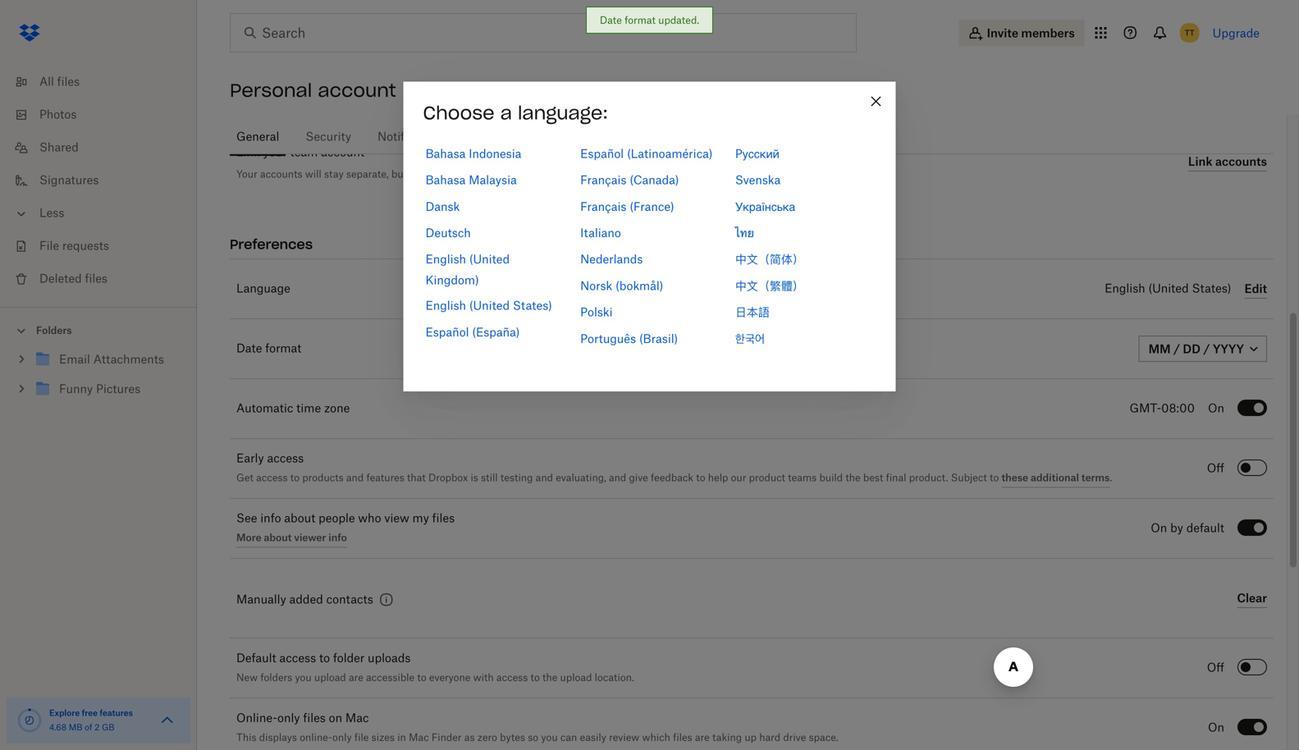 Task type: vqa. For each thing, say whether or not it's contained in the screenshot.
Recents
no



Task type: locate. For each thing, give the bounding box(es) containing it.
0 vertical spatial the
[[846, 473, 861, 483]]

0 vertical spatial on
[[1208, 403, 1225, 414]]

features up gb
[[100, 708, 133, 718]]

subject
[[951, 473, 987, 483]]

0 horizontal spatial upload
[[314, 673, 346, 683]]

only left file
[[332, 733, 352, 743]]

español for español (españa)
[[426, 325, 469, 339]]

are down folder
[[349, 673, 363, 683]]

0 vertical spatial format
[[625, 14, 656, 26]]

people
[[319, 513, 355, 524]]

0 vertical spatial only
[[277, 713, 300, 724]]

bytes
[[500, 733, 525, 743]]

0 vertical spatial bahasa
[[426, 146, 466, 160]]

switch
[[478, 168, 508, 180]]

0 vertical spatial can
[[429, 168, 446, 180]]

1 vertical spatial français
[[580, 199, 627, 213]]

help
[[708, 473, 728, 483]]

date format updated.
[[600, 14, 699, 26]]

access for get access to products and features that dropbox is still testing and evaluating, and give feedback to help our product teams build the best final product. subject to
[[256, 473, 288, 483]]

features left that
[[366, 473, 404, 483]]

build
[[820, 473, 843, 483]]

1 horizontal spatial are
[[695, 733, 710, 743]]

1 upload from the left
[[314, 673, 346, 683]]

notifications
[[378, 131, 447, 143]]

4.68
[[49, 724, 66, 732]]

中文（繁體）
[[735, 279, 804, 293]]

a
[[500, 101, 512, 124]]

separate,
[[346, 168, 389, 180]]

1 vertical spatial english (united states)
[[426, 298, 552, 312]]

українська button
[[735, 196, 795, 217]]

2 français from the top
[[580, 199, 627, 213]]

upgrade link
[[1213, 26, 1260, 40]]

upload left location.
[[560, 673, 592, 683]]

format for date format
[[265, 343, 302, 355]]

0 horizontal spatial mac
[[345, 713, 369, 724]]

1 horizontal spatial only
[[332, 733, 352, 743]]

1 vertical spatial can
[[561, 733, 577, 743]]

access up folders
[[279, 653, 316, 664]]

account
[[318, 79, 396, 102], [321, 147, 365, 158]]

files up online- on the bottom left of page
[[303, 713, 326, 724]]

français for français (france)
[[580, 199, 627, 213]]

2 vertical spatial on
[[1208, 722, 1225, 734]]

bahasa for bahasa indonesia
[[426, 146, 466, 160]]

1 horizontal spatial date
[[600, 14, 622, 26]]

online-
[[300, 733, 332, 743]]

0 horizontal spatial español
[[426, 325, 469, 339]]

to left folder
[[319, 653, 330, 664]]

access for default access to folder uploads
[[279, 653, 316, 664]]

0 vertical spatial account
[[318, 79, 396, 102]]

0 vertical spatial off
[[1207, 463, 1225, 474]]

zero
[[477, 733, 497, 743]]

you right but
[[410, 168, 426, 180]]

2 off from the top
[[1207, 662, 1225, 674]]

(united inside "button"
[[469, 298, 510, 312]]

and right testing at the left bottom of the page
[[536, 473, 553, 483]]

mac up file
[[345, 713, 369, 724]]

ไทย
[[735, 226, 754, 240]]

(united inside english (united kingdom)
[[469, 252, 510, 266]]

1 français from the top
[[580, 173, 627, 187]]

product.
[[909, 473, 948, 483]]

中文（简体）
[[735, 252, 804, 266]]

account up security tab
[[318, 79, 396, 102]]

info
[[260, 513, 281, 524]]

português (brasil) button
[[580, 328, 678, 349]]

less
[[39, 208, 64, 219]]

bahasa up dansk on the left of the page
[[426, 173, 466, 187]]

0 horizontal spatial format
[[265, 343, 302, 355]]

0 horizontal spatial only
[[277, 713, 300, 724]]

folder
[[333, 653, 365, 664]]

english inside english (united states) "button"
[[426, 298, 466, 312]]

notifications tab
[[371, 117, 454, 157]]

polski
[[580, 305, 613, 319]]

our
[[731, 473, 746, 483]]

1 horizontal spatial español
[[580, 146, 624, 160]]

upload down default access to folder uploads
[[314, 673, 346, 683]]

0 horizontal spatial features
[[100, 708, 133, 718]]

1 vertical spatial account
[[321, 147, 365, 158]]

1 vertical spatial bahasa
[[426, 173, 466, 187]]

français up français (france)
[[580, 173, 627, 187]]

off for early access
[[1207, 463, 1225, 474]]

language
[[236, 283, 290, 295]]

dropbox image
[[13, 16, 46, 49]]

tab list
[[230, 115, 1274, 157]]

español for español (latinoamérica)
[[580, 146, 624, 160]]

ไทย button
[[735, 222, 754, 243]]

español (españa)
[[426, 325, 520, 339]]

1 vertical spatial are
[[695, 733, 710, 743]]

your
[[263, 147, 287, 158]]

0 vertical spatial español
[[580, 146, 624, 160]]

english (united states) inside choose a language: dialog
[[426, 298, 552, 312]]

get access to products and features that dropbox is still testing and evaluating, and give feedback to help our product teams build the best final product. subject to
[[236, 473, 1002, 483]]

list containing all files
[[0, 56, 197, 307]]

gmt-08:00
[[1130, 403, 1195, 414]]

0 horizontal spatial states)
[[513, 298, 552, 312]]

mac
[[345, 713, 369, 724], [409, 733, 429, 743]]

1 vertical spatial mac
[[409, 733, 429, 743]]

the up this displays online-only file sizes in mac finder as zero bytes so you can easily review which files are taking up hard drive space.
[[543, 673, 558, 683]]

1 horizontal spatial features
[[366, 473, 404, 483]]

from
[[659, 168, 681, 180]]

can
[[429, 168, 446, 180], [561, 733, 577, 743]]

up
[[745, 733, 757, 743]]

0 horizontal spatial date
[[236, 343, 262, 355]]

easily left review
[[580, 733, 606, 743]]

date down language on the top left of the page
[[236, 343, 262, 355]]

1 vertical spatial the
[[543, 673, 558, 683]]

0 horizontal spatial the
[[543, 673, 558, 683]]

(united for english (united states) "button"
[[469, 298, 510, 312]]

mb
[[69, 724, 82, 732]]

1 vertical spatial on
[[1151, 523, 1167, 534]]

1 horizontal spatial easily
[[580, 733, 606, 743]]

1 horizontal spatial format
[[625, 14, 656, 26]]

2 vertical spatial you
[[541, 733, 558, 743]]

still
[[481, 473, 498, 483]]

format for date format updated.
[[625, 14, 656, 26]]

1 off from the top
[[1207, 463, 1225, 474]]

1 horizontal spatial states)
[[1192, 283, 1232, 295]]

1 vertical spatial states)
[[513, 298, 552, 312]]

branding tab
[[522, 117, 585, 157]]

you right so
[[541, 733, 558, 743]]

can right so
[[561, 733, 577, 743]]

but
[[391, 168, 407, 180]]

files right my
[[432, 513, 455, 524]]

and right them
[[581, 168, 598, 180]]

0 vertical spatial mac
[[345, 713, 369, 724]]

can up dansk on the left of the page
[[429, 168, 446, 180]]

format
[[625, 14, 656, 26], [265, 343, 302, 355]]

will
[[305, 168, 322, 180]]

your
[[236, 168, 258, 180]]

space.
[[809, 733, 839, 743]]

français up italiano at top left
[[580, 199, 627, 213]]

1 vertical spatial features
[[100, 708, 133, 718]]

zone
[[324, 403, 350, 414]]

group
[[0, 342, 197, 417]]

and
[[581, 168, 598, 180], [346, 473, 364, 483], [536, 473, 553, 483], [609, 473, 626, 483]]

0 horizontal spatial easily
[[448, 168, 475, 180]]

2 vertical spatial english
[[426, 298, 466, 312]]

1 vertical spatial format
[[265, 343, 302, 355]]

2 horizontal spatial you
[[541, 733, 558, 743]]

(united for "english (united kingdom)" button
[[469, 252, 510, 266]]

folders
[[36, 324, 72, 337]]

upload
[[314, 673, 346, 683], [560, 673, 592, 683]]

1 bahasa from the top
[[426, 146, 466, 160]]

2 vertical spatial (united
[[469, 298, 510, 312]]

the left best
[[846, 473, 861, 483]]

2 bahasa from the top
[[426, 173, 466, 187]]

stay
[[324, 168, 344, 180]]

1 vertical spatial date
[[236, 343, 262, 355]]

are left the taking
[[695, 733, 710, 743]]

italiano button
[[580, 222, 621, 243]]

apps tab
[[467, 117, 508, 157]]

1 horizontal spatial can
[[561, 733, 577, 743]]

0 horizontal spatial are
[[349, 673, 363, 683]]

any
[[684, 168, 700, 180]]

0 horizontal spatial you
[[295, 673, 312, 683]]

1 horizontal spatial upload
[[560, 673, 592, 683]]

manually
[[236, 594, 286, 606]]

0 vertical spatial français
[[580, 173, 627, 187]]

0 vertical spatial english (united states)
[[1105, 283, 1232, 295]]

español up français (canada)
[[580, 146, 624, 160]]

0 vertical spatial are
[[349, 673, 363, 683]]

english (united kingdom)
[[426, 252, 510, 287]]

security tab
[[299, 117, 358, 157]]

0 vertical spatial you
[[410, 168, 426, 180]]

1 vertical spatial off
[[1207, 662, 1225, 674]]

1 vertical spatial only
[[332, 733, 352, 743]]

bahasa up bahasa malaysia
[[426, 146, 466, 160]]

features
[[366, 473, 404, 483], [100, 708, 133, 718]]

on by default
[[1151, 523, 1225, 534]]

0 horizontal spatial english (united states)
[[426, 298, 552, 312]]

0 vertical spatial (united
[[469, 252, 510, 266]]

date left updated.
[[600, 14, 622, 26]]

link your team account
[[236, 147, 365, 158]]

access right early
[[267, 453, 304, 464]]

0 vertical spatial features
[[366, 473, 404, 483]]

0 vertical spatial english
[[426, 252, 466, 266]]

kingdom)
[[426, 273, 479, 287]]

see
[[236, 513, 257, 524]]

français for français (canada)
[[580, 173, 627, 187]]

files
[[57, 76, 80, 88], [85, 273, 108, 285], [432, 513, 455, 524], [303, 713, 326, 724], [673, 733, 692, 743]]

한국어
[[735, 331, 765, 345]]

only up displays
[[277, 713, 300, 724]]

0 vertical spatial date
[[600, 14, 622, 26]]

default
[[236, 653, 276, 664]]

pусский button
[[735, 143, 780, 164]]

english inside english (united kingdom)
[[426, 252, 466, 266]]

1 vertical spatial español
[[426, 325, 469, 339]]

to left the everyone
[[417, 673, 427, 683]]

format up automatic time zone
[[265, 343, 302, 355]]

drive
[[783, 733, 806, 743]]

mac right in
[[409, 733, 429, 743]]

refer a friend tab
[[598, 117, 685, 157]]

to left "help"
[[696, 473, 705, 483]]

español left (españa)
[[426, 325, 469, 339]]

norsk (bokmål) button
[[580, 275, 664, 296]]

bahasa for bahasa malaysia
[[426, 173, 466, 187]]

shared
[[39, 142, 79, 153]]

early
[[236, 453, 264, 464]]

preferences
[[230, 236, 313, 253]]

1 horizontal spatial english (united states)
[[1105, 283, 1232, 295]]

format left updated.
[[625, 14, 656, 26]]

date
[[600, 14, 622, 26], [236, 343, 262, 355]]

list
[[0, 56, 197, 307]]

you right folders
[[295, 673, 312, 683]]

files right all
[[57, 76, 80, 88]]

0 vertical spatial states)
[[1192, 283, 1232, 295]]

easily down 'bahasa indonesia' button
[[448, 168, 475, 180]]

access down early access
[[256, 473, 288, 483]]

the
[[846, 473, 861, 483], [543, 673, 558, 683]]

choose
[[423, 101, 495, 124]]

español
[[580, 146, 624, 160], [426, 325, 469, 339]]

account down security
[[321, 147, 365, 158]]

sharing tab
[[698, 117, 754, 157]]



Task type: describe. For each thing, give the bounding box(es) containing it.
bahasa malaysia
[[426, 173, 517, 187]]

pусский
[[735, 146, 780, 160]]

explore
[[49, 708, 80, 718]]

who
[[358, 513, 381, 524]]

get
[[236, 473, 254, 483]]

folders button
[[0, 318, 197, 342]]

français (canada) button
[[580, 170, 679, 190]]

of
[[85, 724, 92, 732]]

access left 'both' at the top of page
[[601, 168, 632, 180]]

personal account
[[230, 79, 396, 102]]

shared link
[[13, 131, 197, 164]]

(bokmål)
[[616, 279, 664, 293]]

english for "english (united kingdom)" button
[[426, 252, 466, 266]]

dansk
[[426, 199, 460, 213]]

to right subject
[[990, 473, 999, 483]]

features inside the explore free features 4.68 mb of 2 gb
[[100, 708, 133, 718]]

1 horizontal spatial you
[[410, 168, 426, 180]]

hard
[[759, 733, 781, 743]]

products
[[302, 473, 344, 483]]

1 vertical spatial english
[[1105, 283, 1146, 295]]

final
[[886, 473, 907, 483]]

on
[[329, 713, 342, 724]]

default access to folder uploads
[[236, 653, 411, 664]]

deutsch button
[[426, 222, 471, 243]]

1 horizontal spatial the
[[846, 473, 861, 483]]

08:00
[[1162, 403, 1195, 414]]

all files
[[39, 76, 80, 88]]

deleted files
[[39, 273, 108, 285]]

general tab
[[230, 117, 286, 157]]

contacts
[[326, 594, 373, 606]]

states) inside "button"
[[513, 298, 552, 312]]

testing
[[501, 473, 533, 483]]

choose a language: dialog
[[403, 82, 896, 391]]

new folders you upload are accessible to everyone with access to the upload location.
[[236, 673, 634, 683]]

see info about people who view my files
[[236, 513, 455, 524]]

0 horizontal spatial can
[[429, 168, 446, 180]]

deleted
[[39, 273, 82, 285]]

signatures
[[39, 175, 99, 186]]

all files link
[[13, 66, 197, 98]]

中文（繁體） button
[[735, 275, 804, 296]]

access for early access
[[267, 453, 304, 464]]

日本語 button
[[735, 302, 770, 322]]

automatic
[[236, 403, 293, 414]]

displays
[[259, 733, 297, 743]]

teams
[[788, 473, 817, 483]]

this
[[236, 733, 257, 743]]

file
[[354, 733, 369, 743]]

1 vertical spatial (united
[[1149, 283, 1189, 295]]

review
[[609, 733, 640, 743]]

0 vertical spatial easily
[[448, 168, 475, 180]]

and right the products
[[346, 473, 364, 483]]

quota usage element
[[16, 708, 43, 734]]

(brasil)
[[639, 331, 678, 345]]

deutsch
[[426, 226, 471, 240]]

all
[[39, 76, 54, 88]]

about
[[284, 513, 315, 524]]

2
[[94, 724, 100, 732]]

security
[[306, 131, 351, 143]]

files right which
[[673, 733, 692, 743]]

view
[[384, 513, 409, 524]]

early access
[[236, 453, 304, 464]]

français (canada)
[[580, 173, 679, 187]]

explore free features 4.68 mb of 2 gb
[[49, 708, 133, 732]]

(españa)
[[472, 325, 520, 339]]

new
[[236, 673, 258, 683]]

photos link
[[13, 98, 197, 131]]

english for english (united states) "button"
[[426, 298, 466, 312]]

norsk (bokmål)
[[580, 279, 664, 293]]

date for date format updated.
[[600, 14, 622, 26]]

access right with
[[496, 673, 528, 683]]

online-
[[236, 713, 277, 724]]

taking
[[712, 733, 742, 743]]

accessible
[[366, 673, 415, 683]]

日本語
[[735, 305, 770, 319]]

date for date format
[[236, 343, 262, 355]]

português
[[580, 331, 636, 345]]

italiano
[[580, 226, 621, 240]]

português (brasil)
[[580, 331, 678, 345]]

1 vertical spatial easily
[[580, 733, 606, 743]]

1 horizontal spatial mac
[[409, 733, 429, 743]]

gmt-
[[1130, 403, 1162, 414]]

español (latinoamérica)
[[580, 146, 713, 160]]

your accounts will stay separate, but you can easily switch between them and access both from any device.
[[236, 168, 735, 180]]

photos
[[39, 109, 77, 121]]

feedback
[[651, 473, 694, 483]]

nederlands
[[580, 252, 643, 266]]

as
[[464, 733, 475, 743]]

polski button
[[580, 302, 613, 322]]

indonesia
[[469, 146, 522, 160]]

by
[[1171, 523, 1184, 534]]

and left give
[[609, 473, 626, 483]]

to right with
[[531, 673, 540, 683]]

1 vertical spatial you
[[295, 673, 312, 683]]

off for default access to folder uploads
[[1207, 662, 1225, 674]]

español (latinoamérica) button
[[580, 143, 713, 164]]

2 upload from the left
[[560, 673, 592, 683]]

choose a language:
[[423, 101, 608, 124]]

(latinoamérica)
[[627, 146, 713, 160]]

less image
[[13, 206, 30, 222]]

svenska button
[[735, 170, 781, 190]]

device.
[[703, 168, 735, 180]]

.
[[1110, 473, 1112, 483]]

gb
[[102, 724, 114, 732]]

give
[[629, 473, 648, 483]]

so
[[528, 733, 539, 743]]

українська
[[735, 199, 795, 213]]

signatures link
[[13, 164, 197, 197]]

location.
[[595, 673, 634, 683]]

tab list containing general
[[230, 115, 1274, 157]]

français (france) button
[[580, 196, 674, 217]]

files down file requests link
[[85, 273, 108, 285]]

bahasa indonesia
[[426, 146, 522, 160]]

to left the products
[[290, 473, 300, 483]]



